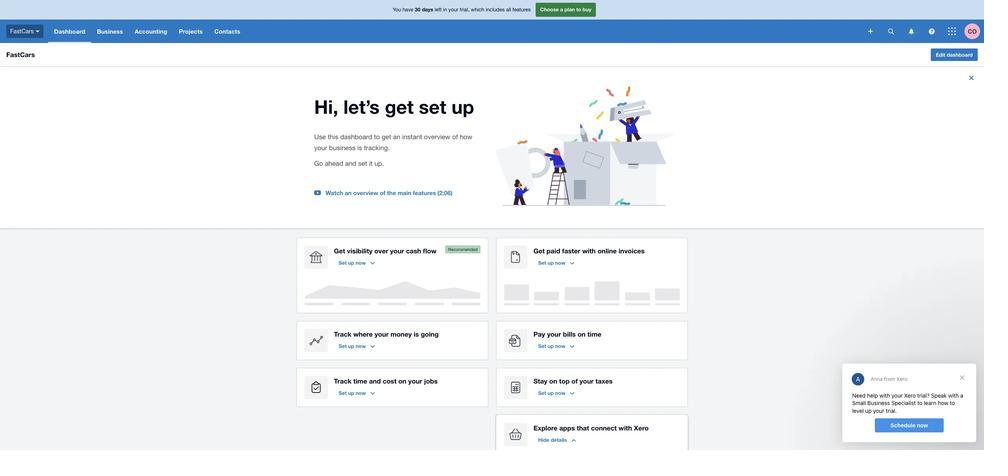 Task type: vqa. For each thing, say whether or not it's contained in the screenshot.
"Switch to classic invoicing"
no



Task type: locate. For each thing, give the bounding box(es) containing it.
1 vertical spatial dashboard
[[340, 133, 372, 141]]

banner containing co
[[0, 0, 984, 43]]

0 vertical spatial get
[[385, 96, 414, 118]]

with
[[582, 247, 596, 255], [619, 424, 632, 432]]

features
[[513, 7, 531, 13], [413, 190, 436, 197]]

and left "cost"
[[369, 377, 381, 385]]

to left buy
[[576, 6, 581, 13]]

dashboard up 'business'
[[340, 133, 372, 141]]

fastcars inside popup button
[[10, 28, 34, 34]]

1 vertical spatial features
[[413, 190, 436, 197]]

an
[[393, 133, 400, 141], [345, 190, 352, 197]]

get for get visibility over your cash flow
[[334, 247, 345, 255]]

1 horizontal spatial an
[[393, 133, 400, 141]]

0 vertical spatial set
[[419, 96, 446, 118]]

set up now button down where
[[334, 340, 380, 352]]

hide details
[[538, 437, 567, 443]]

get left visibility
[[334, 247, 345, 255]]

dialog
[[843, 364, 976, 443]]

0 horizontal spatial set
[[358, 160, 367, 168]]

set up now button for invoices
[[534, 257, 579, 269]]

svg image
[[888, 28, 894, 34], [909, 28, 914, 34], [868, 29, 873, 34], [36, 30, 40, 32]]

0 vertical spatial features
[[513, 7, 531, 13]]

get left paid
[[534, 247, 545, 255]]

of
[[452, 133, 458, 141], [380, 190, 386, 197], [572, 377, 578, 385]]

1 vertical spatial get
[[382, 133, 391, 141]]

0 horizontal spatial and
[[345, 160, 356, 168]]

0 horizontal spatial an
[[345, 190, 352, 197]]

1 vertical spatial with
[[619, 424, 632, 432]]

is left the tracking.
[[357, 144, 362, 152]]

in
[[443, 7, 447, 13]]

where
[[353, 330, 373, 338]]

1 vertical spatial to
[[374, 133, 380, 141]]

0 horizontal spatial dashboard
[[340, 133, 372, 141]]

0 vertical spatial and
[[345, 160, 356, 168]]

1 horizontal spatial and
[[369, 377, 381, 385]]

get
[[334, 247, 345, 255], [534, 247, 545, 255]]

and for cost
[[369, 377, 381, 385]]

now for taxes
[[555, 390, 566, 396]]

0 vertical spatial with
[[582, 247, 596, 255]]

set for going
[[339, 343, 347, 349]]

on right bills
[[578, 330, 586, 338]]

track right projects icon
[[334, 377, 352, 385]]

hi,
[[314, 96, 338, 118]]

get up the tracking.
[[382, 133, 391, 141]]

now down the pay your bills on time
[[555, 343, 566, 349]]

set right projects icon
[[339, 390, 347, 396]]

over
[[374, 247, 388, 255]]

0 horizontal spatial of
[[380, 190, 386, 197]]

1 vertical spatial of
[[380, 190, 386, 197]]

overview inside the use this dashboard to get an instant overview of how your business is tracking.
[[424, 133, 450, 141]]

your inside the use this dashboard to get an instant overview of how your business is tracking.
[[314, 144, 327, 152]]

1 horizontal spatial overview
[[424, 133, 450, 141]]

1 vertical spatial track
[[334, 377, 352, 385]]

close image
[[965, 72, 978, 84]]

up down stay on top of your taxes
[[548, 390, 554, 396]]

2 get from the left
[[534, 247, 545, 255]]

of left the
[[380, 190, 386, 197]]

0 vertical spatial of
[[452, 133, 458, 141]]

time left "cost"
[[353, 377, 367, 385]]

accounting
[[135, 28, 167, 35]]

ahead
[[325, 160, 343, 168]]

svg image left co
[[948, 27, 956, 35]]

1 horizontal spatial is
[[414, 330, 419, 338]]

track money icon image
[[304, 329, 328, 352]]

set right track money icon on the bottom left of the page
[[339, 343, 347, 349]]

set up now button down top
[[534, 387, 579, 399]]

of right top
[[572, 377, 578, 385]]

dashboard link
[[48, 20, 91, 43]]

cartoon office workers image
[[495, 86, 676, 206]]

set
[[339, 260, 347, 266], [538, 260, 546, 266], [339, 343, 347, 349], [538, 343, 546, 349], [339, 390, 347, 396], [538, 390, 546, 396]]

0 vertical spatial an
[[393, 133, 400, 141]]

business
[[329, 144, 356, 152]]

set up now button
[[334, 257, 380, 269], [534, 257, 579, 269], [334, 340, 380, 352], [534, 340, 579, 352], [334, 387, 380, 399], [534, 387, 579, 399]]

1 horizontal spatial time
[[588, 330, 601, 338]]

set
[[419, 96, 446, 118], [358, 160, 367, 168]]

let's
[[343, 96, 380, 118]]

0 horizontal spatial on
[[398, 377, 406, 385]]

0 horizontal spatial is
[[357, 144, 362, 152]]

set up now
[[339, 260, 366, 266], [538, 260, 566, 266], [339, 343, 366, 349], [538, 343, 566, 349], [339, 390, 366, 396], [538, 390, 566, 396]]

1 horizontal spatial features
[[513, 7, 531, 13]]

which
[[471, 7, 484, 13]]

set up instant at left top
[[419, 96, 446, 118]]

set up now down paid
[[538, 260, 566, 266]]

is
[[357, 144, 362, 152], [414, 330, 419, 338]]

add-ons icon image
[[504, 423, 527, 446]]

your down use
[[314, 144, 327, 152]]

up down paid
[[548, 260, 554, 266]]

to for plan
[[576, 6, 581, 13]]

track
[[334, 330, 352, 338], [334, 377, 352, 385]]

features right main
[[413, 190, 436, 197]]

1 vertical spatial and
[[369, 377, 381, 385]]

trial,
[[460, 7, 470, 13]]

get paid faster with online invoices
[[534, 247, 645, 255]]

watch
[[326, 190, 343, 197]]

set down stay
[[538, 390, 546, 396]]

get
[[385, 96, 414, 118], [382, 133, 391, 141]]

instant
[[402, 133, 422, 141]]

2 vertical spatial of
[[572, 377, 578, 385]]

banking icon image
[[304, 246, 328, 269]]

an right "watch"
[[345, 190, 352, 197]]

with right faster
[[582, 247, 596, 255]]

1 vertical spatial set
[[358, 160, 367, 168]]

up right projects icon
[[348, 390, 354, 396]]

you
[[393, 7, 401, 13]]

2 horizontal spatial on
[[578, 330, 586, 338]]

with left xero
[[619, 424, 632, 432]]

dashboard right edit
[[947, 52, 973, 58]]

on
[[578, 330, 586, 338], [398, 377, 406, 385], [549, 377, 557, 385]]

to for dashboard
[[374, 133, 380, 141]]

projects icon image
[[304, 376, 328, 399]]

now down paid
[[555, 260, 566, 266]]

you have 30 days left in your trial, which includes all features
[[393, 6, 531, 13]]

banking preview line graph image
[[304, 282, 480, 305]]

is left going
[[414, 330, 419, 338]]

set up now button for taxes
[[534, 387, 579, 399]]

an inside the use this dashboard to get an instant overview of how your business is tracking.
[[393, 133, 400, 141]]

now down track time and cost on your jobs
[[356, 390, 366, 396]]

apps
[[559, 424, 575, 432]]

choose a plan to buy
[[540, 6, 592, 13]]

0 vertical spatial dashboard
[[947, 52, 973, 58]]

svg image
[[948, 27, 956, 35], [929, 28, 935, 34]]

0 vertical spatial is
[[357, 144, 362, 152]]

taxes
[[596, 377, 613, 385]]

track for track where your money is going
[[334, 330, 352, 338]]

use this dashboard to get an instant overview of how your business is tracking.
[[314, 133, 472, 152]]

hi, let's get set up
[[314, 96, 474, 118]]

dashboard
[[947, 52, 973, 58], [340, 133, 372, 141]]

set for invoices
[[538, 260, 546, 266]]

business button
[[91, 20, 129, 43]]

set up now button down visibility
[[334, 257, 380, 269]]

track left where
[[334, 330, 352, 338]]

an left instant at left top
[[393, 133, 400, 141]]

up.
[[375, 160, 384, 168]]

tracking.
[[364, 144, 390, 152]]

svg image up the edit dashboard button
[[929, 28, 935, 34]]

0 vertical spatial time
[[588, 330, 601, 338]]

it
[[369, 160, 373, 168]]

set right invoices icon
[[538, 260, 546, 266]]

now for invoices
[[555, 260, 566, 266]]

banner
[[0, 0, 984, 43]]

fastcars
[[10, 28, 34, 34], [6, 50, 35, 59]]

to inside the use this dashboard to get an instant overview of how your business is tracking.
[[374, 133, 380, 141]]

to up the tracking.
[[374, 133, 380, 141]]

0 vertical spatial fastcars
[[10, 28, 34, 34]]

now down top
[[555, 390, 566, 396]]

projects
[[179, 28, 203, 35]]

up down visibility
[[348, 260, 354, 266]]

hide details button
[[534, 434, 581, 446]]

get visibility over your cash flow
[[334, 247, 437, 255]]

overview
[[424, 133, 450, 141], [353, 190, 378, 197]]

top
[[559, 377, 570, 385]]

set up now down pay
[[538, 343, 566, 349]]

now down where
[[356, 343, 366, 349]]

2 track from the top
[[334, 377, 352, 385]]

set left it
[[358, 160, 367, 168]]

set up now down track time and cost on your jobs
[[339, 390, 366, 396]]

taxes icon image
[[504, 376, 527, 399]]

1 horizontal spatial get
[[534, 247, 545, 255]]

includes
[[486, 7, 505, 13]]

set up now button down paid
[[534, 257, 579, 269]]

1 get from the left
[[334, 247, 345, 255]]

of for watch an overview of the main features (2:06)
[[380, 190, 386, 197]]

your right in
[[449, 7, 459, 13]]

edit dashboard button
[[931, 49, 978, 61]]

1 vertical spatial overview
[[353, 190, 378, 197]]

features right all
[[513, 7, 531, 13]]

0 vertical spatial to
[[576, 6, 581, 13]]

0 horizontal spatial time
[[353, 377, 367, 385]]

set up now button for going
[[334, 340, 380, 352]]

time right bills
[[588, 330, 601, 338]]

contacts
[[214, 28, 240, 35]]

up down where
[[348, 343, 354, 349]]

1 horizontal spatial of
[[452, 133, 458, 141]]

set up now down stay
[[538, 390, 566, 396]]

your right where
[[375, 330, 389, 338]]

this
[[328, 133, 338, 141]]

your
[[449, 7, 459, 13], [314, 144, 327, 152], [390, 247, 404, 255], [375, 330, 389, 338], [547, 330, 561, 338], [408, 377, 422, 385], [580, 377, 594, 385]]

0 horizontal spatial features
[[413, 190, 436, 197]]

plan
[[565, 6, 575, 13]]

overview left the
[[353, 190, 378, 197]]

of left how
[[452, 133, 458, 141]]

now
[[356, 260, 366, 266], [555, 260, 566, 266], [356, 343, 366, 349], [555, 343, 566, 349], [356, 390, 366, 396], [555, 390, 566, 396]]

going
[[421, 330, 439, 338]]

get up instant at left top
[[385, 96, 414, 118]]

0 horizontal spatial to
[[374, 133, 380, 141]]

set up now button down track time and cost on your jobs
[[334, 387, 380, 399]]

30
[[415, 6, 421, 13]]

choose
[[540, 6, 559, 13]]

1 horizontal spatial set
[[419, 96, 446, 118]]

money
[[391, 330, 412, 338]]

get for get paid faster with online invoices
[[534, 247, 545, 255]]

a
[[560, 6, 563, 13]]

explore apps that connect with xero
[[534, 424, 649, 432]]

1 horizontal spatial dashboard
[[947, 52, 973, 58]]

up
[[452, 96, 474, 118], [348, 260, 354, 266], [548, 260, 554, 266], [348, 343, 354, 349], [548, 343, 554, 349], [348, 390, 354, 396], [548, 390, 554, 396]]

to
[[576, 6, 581, 13], [374, 133, 380, 141]]

0 vertical spatial overview
[[424, 133, 450, 141]]

0 horizontal spatial overview
[[353, 190, 378, 197]]

track for track time and cost on your jobs
[[334, 377, 352, 385]]

set up now down where
[[339, 343, 366, 349]]

main
[[398, 190, 411, 197]]

1 track from the top
[[334, 330, 352, 338]]

on right "cost"
[[398, 377, 406, 385]]

overview right instant at left top
[[424, 133, 450, 141]]

time
[[588, 330, 601, 338], [353, 377, 367, 385]]

0 vertical spatial track
[[334, 330, 352, 338]]

0 horizontal spatial get
[[334, 247, 345, 255]]

up down the pay your bills on time
[[548, 343, 554, 349]]

1 vertical spatial fastcars
[[6, 50, 35, 59]]

and
[[345, 160, 356, 168], [369, 377, 381, 385]]

your right pay
[[547, 330, 561, 338]]

1 horizontal spatial to
[[576, 6, 581, 13]]

dashboard inside the use this dashboard to get an instant overview of how your business is tracking.
[[340, 133, 372, 141]]

1 horizontal spatial with
[[619, 424, 632, 432]]

now down visibility
[[356, 260, 366, 266]]

on left top
[[549, 377, 557, 385]]

2 horizontal spatial of
[[572, 377, 578, 385]]

and right ahead
[[345, 160, 356, 168]]



Task type: describe. For each thing, give the bounding box(es) containing it.
fastcars button
[[0, 20, 48, 43]]

up for track where your money is going
[[348, 343, 354, 349]]

set up now down visibility
[[339, 260, 366, 266]]

pay
[[534, 330, 545, 338]]

up for get paid faster with online invoices
[[548, 260, 554, 266]]

how
[[460, 133, 472, 141]]

paid
[[547, 247, 560, 255]]

0 horizontal spatial svg image
[[929, 28, 935, 34]]

faster
[[562, 247, 581, 255]]

dashboard inside button
[[947, 52, 973, 58]]

set up now button for your
[[334, 387, 380, 399]]

up up how
[[452, 96, 474, 118]]

set up now for your
[[339, 390, 366, 396]]

watch an overview of the main features (2:06) button
[[326, 190, 452, 197]]

(2:06)
[[438, 190, 452, 197]]

1 vertical spatial time
[[353, 377, 367, 385]]

set for and
[[358, 160, 367, 168]]

bills icon image
[[504, 329, 527, 352]]

the
[[387, 190, 396, 197]]

track where your money is going
[[334, 330, 439, 338]]

set down pay
[[538, 343, 546, 349]]

details
[[551, 437, 567, 443]]

xero
[[634, 424, 649, 432]]

1 horizontal spatial svg image
[[948, 27, 956, 35]]

left
[[435, 7, 442, 13]]

bills
[[563, 330, 576, 338]]

set up now for going
[[339, 343, 366, 349]]

go
[[314, 160, 323, 168]]

invoices preview bar graph image
[[504, 282, 680, 305]]

have
[[403, 7, 413, 13]]

up for track time and cost on your jobs
[[348, 390, 354, 396]]

jobs
[[424, 377, 438, 385]]

your left taxes at the bottom of page
[[580, 377, 594, 385]]

that
[[577, 424, 589, 432]]

hide
[[538, 437, 549, 443]]

accounting button
[[129, 20, 173, 43]]

get inside the use this dashboard to get an instant overview of how your business is tracking.
[[382, 133, 391, 141]]

edit
[[936, 52, 946, 58]]

set up now for taxes
[[538, 390, 566, 396]]

buy
[[583, 6, 592, 13]]

1 vertical spatial an
[[345, 190, 352, 197]]

of inside the use this dashboard to get an instant overview of how your business is tracking.
[[452, 133, 458, 141]]

visibility
[[347, 247, 373, 255]]

set up now button down the pay your bills on time
[[534, 340, 579, 352]]

up for pay your bills on time
[[548, 343, 554, 349]]

cost
[[383, 377, 397, 385]]

days
[[422, 6, 433, 13]]

set up now for invoices
[[538, 260, 566, 266]]

svg image inside fastcars popup button
[[36, 30, 40, 32]]

cash
[[406, 247, 421, 255]]

set right banking icon
[[339, 260, 347, 266]]

explore
[[534, 424, 558, 432]]

set for your
[[339, 390, 347, 396]]

set for get
[[419, 96, 446, 118]]

co
[[968, 28, 977, 35]]

your right over
[[390, 247, 404, 255]]

and for set
[[345, 160, 356, 168]]

now for going
[[356, 343, 366, 349]]

business
[[97, 28, 123, 35]]

all
[[506, 7, 511, 13]]

0 horizontal spatial with
[[582, 247, 596, 255]]

now for your
[[356, 390, 366, 396]]

invoices icon image
[[504, 246, 527, 269]]

features inside you have 30 days left in your trial, which includes all features
[[513, 7, 531, 13]]

projects button
[[173, 20, 209, 43]]

of for stay on top of your taxes
[[572, 377, 578, 385]]

co button
[[965, 20, 984, 43]]

online
[[598, 247, 617, 255]]

stay
[[534, 377, 548, 385]]

flow
[[423, 247, 437, 255]]

go ahead and set it up.
[[314, 160, 384, 168]]

1 horizontal spatial on
[[549, 377, 557, 385]]

track time and cost on your jobs
[[334, 377, 438, 385]]

your left jobs
[[408, 377, 422, 385]]

is inside the use this dashboard to get an instant overview of how your business is tracking.
[[357, 144, 362, 152]]

pay your bills on time
[[534, 330, 601, 338]]

edit dashboard
[[936, 52, 973, 58]]

recommended icon image
[[445, 246, 480, 253]]

up for stay on top of your taxes
[[548, 390, 554, 396]]

connect
[[591, 424, 617, 432]]

set for taxes
[[538, 390, 546, 396]]

stay on top of your taxes
[[534, 377, 613, 385]]

watch an overview of the main features (2:06)
[[326, 190, 452, 197]]

use
[[314, 133, 326, 141]]

contacts button
[[209, 20, 246, 43]]

dashboard
[[54, 28, 85, 35]]

invoices
[[619, 247, 645, 255]]

your inside you have 30 days left in your trial, which includes all features
[[449, 7, 459, 13]]

1 vertical spatial is
[[414, 330, 419, 338]]



